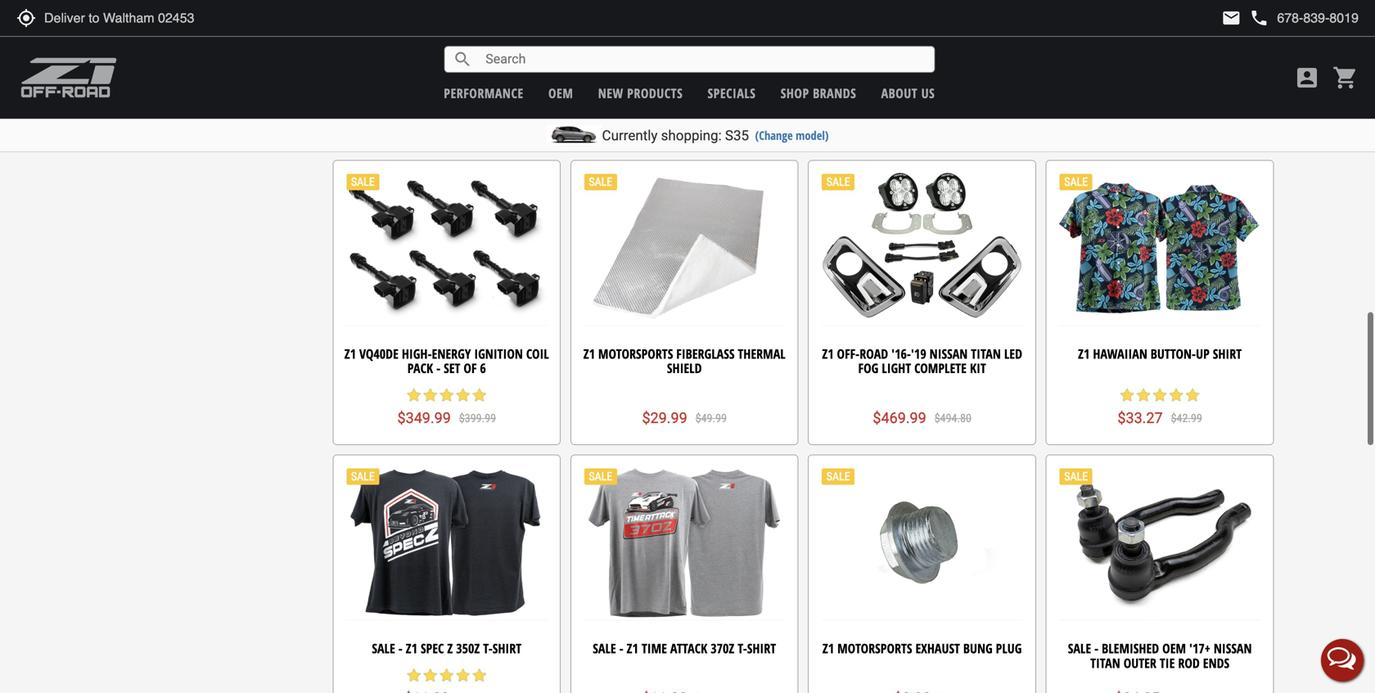 Task type: vqa. For each thing, say whether or not it's contained in the screenshot.
Ratings
no



Task type: locate. For each thing, give the bounding box(es) containing it.
- left time
[[620, 640, 624, 658]]

shirt right 350z
[[493, 640, 522, 658]]

exhaust up performance
[[438, 50, 483, 68]]

shopping_cart
[[1333, 65, 1359, 91]]

$29.99
[[642, 410, 688, 427]]

currently shopping: s35 (change model)
[[602, 127, 829, 144]]

6
[[480, 360, 486, 377]]

$42.99 inside the $35.27 $42.99
[[934, 117, 965, 130]]

oem left the new
[[549, 84, 574, 102]]

1 horizontal spatial sale
[[593, 640, 616, 658]]

led
[[1005, 345, 1023, 363]]

1 horizontal spatial nissan
[[1214, 640, 1253, 658]]

nissan for complete
[[930, 345, 968, 363]]

hawaiian up about
[[863, 50, 918, 68]]

shirt for sale - z1 time attack 370z t-shirt
[[747, 640, 776, 658]]

z1 motorsports fiberglass thermal shield
[[584, 345, 786, 377]]

1 horizontal spatial exhaust
[[916, 640, 961, 658]]

shopping:
[[661, 127, 722, 144]]

1 vertical spatial hawaiian
[[1094, 345, 1148, 363]]

z1 inside the z1 off-road '16-'19 nissan titan led fog light complete kit
[[822, 345, 834, 363]]

1 vertical spatial $42.99
[[1172, 412, 1203, 425]]

set
[[444, 360, 461, 377]]

(change
[[756, 127, 793, 143]]

1 horizontal spatial $49.99
[[1172, 117, 1203, 130]]

1 vertical spatial motorsports
[[838, 640, 913, 658]]

sale - z1 time attack 370z t-shirt
[[593, 640, 776, 658]]

$35.27
[[880, 115, 926, 132]]

star star star star star
[[406, 668, 488, 684]]

titan for led
[[971, 345, 1001, 363]]

titan
[[971, 345, 1001, 363], [1091, 655, 1121, 672]]

specials link
[[708, 84, 756, 102]]

370z
[[711, 640, 735, 658]]

1 horizontal spatial t-
[[738, 640, 747, 658]]

$42.99 down us
[[934, 117, 965, 130]]

universal
[[379, 50, 435, 68]]

shirt right 370z
[[747, 640, 776, 658]]

z1 inside z1 vq40de high-energy ignition coil pack - set of 6
[[345, 345, 356, 363]]

nissan inside sale - blemished oem '17+ nissan titan outer tie rod ends
[[1214, 640, 1253, 658]]

1 vertical spatial titan
[[1091, 655, 1121, 672]]

z1 for z1 motorsports fiberglass thermal shield
[[584, 345, 595, 363]]

2 horizontal spatial sale
[[1068, 640, 1092, 658]]

shirt for sale - z1 spec z 350z t-shirt
[[493, 640, 522, 658]]

nissan inside the z1 off-road '16-'19 nissan titan led fog light complete kit
[[930, 345, 968, 363]]

$9 $18
[[664, 115, 706, 132]]

1 horizontal spatial shirt
[[747, 640, 776, 658]]

$399.99
[[459, 412, 496, 425]]

titan left outer
[[1091, 655, 1121, 672]]

$49.99 right $29.99
[[696, 412, 727, 425]]

2 horizontal spatial shirt
[[1213, 345, 1242, 363]]

spec
[[421, 640, 444, 658]]

z1 inside z1 universal exhaust flanges (custom exhaust)
[[364, 50, 376, 68]]

z1 vq40de high-energy ignition coil pack - set of 6
[[345, 345, 549, 377]]

1 vertical spatial oem
[[1163, 640, 1187, 658]]

1 vertical spatial exhaust
[[916, 640, 961, 658]]

exhaust for bung
[[916, 640, 961, 658]]

$42.99
[[934, 117, 965, 130], [1172, 412, 1203, 425]]

0 horizontal spatial sale
[[372, 640, 395, 658]]

t-
[[483, 640, 493, 658], [738, 640, 747, 658]]

sale left blemished at right bottom
[[1068, 640, 1092, 658]]

energy
[[432, 345, 471, 363]]

sale left time
[[593, 640, 616, 658]]

z1 for z1 motorsports exhaust bung plug
[[823, 640, 835, 658]]

titan inside the z1 off-road '16-'19 nissan titan led fog light complete kit
[[971, 345, 1001, 363]]

sale for sale - z1 spec z 350z t-shirt
[[372, 640, 395, 658]]

$9
[[664, 115, 680, 132]]

currently
[[602, 127, 658, 144]]

0 horizontal spatial shirt
[[493, 640, 522, 658]]

sale
[[372, 640, 395, 658], [593, 640, 616, 658], [1068, 640, 1092, 658]]

1 horizontal spatial titan
[[1091, 655, 1121, 672]]

0 horizontal spatial hawaiian
[[863, 50, 918, 68]]

motorsports inside z1 motorsports fiberglass thermal shield
[[599, 345, 673, 363]]

0 horizontal spatial $49.99
[[696, 412, 727, 425]]

z1
[[364, 50, 376, 68], [848, 50, 860, 68], [345, 345, 356, 363], [584, 345, 595, 363], [822, 345, 834, 363], [1079, 345, 1090, 363], [406, 640, 418, 658], [627, 640, 639, 658], [823, 640, 835, 658]]

exhaust inside z1 universal exhaust flanges (custom exhaust)
[[438, 50, 483, 68]]

z1 for z1 hawaiian button-up shirt
[[1079, 345, 1090, 363]]

"hump"
[[728, 50, 771, 68]]

oem left '17+
[[1163, 640, 1187, 658]]

$349.99
[[398, 410, 451, 427]]

phone
[[1250, 8, 1270, 28]]

'19
[[911, 345, 927, 363]]

$42.99 right the $33.27
[[1172, 412, 1203, 425]]

$494.80
[[935, 412, 972, 425]]

0 vertical spatial titan
[[971, 345, 1001, 363]]

$49.99 for $19.99
[[1172, 117, 1203, 130]]

sale left spec
[[372, 640, 395, 658]]

outer
[[1124, 655, 1157, 672]]

1 horizontal spatial oem
[[1163, 640, 1187, 658]]

titan inside sale - blemished oem '17+ nissan titan outer tie rod ends
[[1091, 655, 1121, 672]]

- left spec
[[399, 640, 403, 658]]

sale inside sale - blemished oem '17+ nissan titan outer tie rod ends
[[1068, 640, 1092, 658]]

0 horizontal spatial exhaust
[[438, 50, 483, 68]]

star
[[439, 92, 455, 109], [455, 92, 471, 109], [471, 92, 488, 109], [406, 387, 422, 404], [422, 387, 439, 404], [439, 387, 455, 404], [455, 387, 471, 404], [471, 387, 488, 404], [1120, 387, 1136, 404], [1136, 387, 1152, 404], [1152, 387, 1169, 404], [1169, 387, 1185, 404], [1185, 387, 1201, 404], [406, 668, 422, 684], [422, 668, 439, 684], [439, 668, 455, 684], [455, 668, 471, 684], [471, 668, 488, 684]]

nissan
[[930, 345, 968, 363], [1214, 640, 1253, 658]]

2 sale from the left
[[593, 640, 616, 658]]

brands
[[813, 84, 857, 102]]

'16-
[[892, 345, 911, 363]]

0 horizontal spatial motorsports
[[599, 345, 673, 363]]

- left set
[[437, 360, 441, 377]]

3" x 3.0" long silicone "hump" coupler
[[598, 50, 771, 82]]

$49.99 right $19.99
[[1172, 117, 1203, 130]]

model)
[[796, 127, 829, 143]]

hawaiian left button- on the right of page
[[1094, 345, 1148, 363]]

nissan right '17+
[[1214, 640, 1253, 658]]

off-
[[837, 345, 860, 363]]

0 horizontal spatial oem
[[549, 84, 574, 102]]

ignition
[[474, 345, 523, 363]]

0 horizontal spatial titan
[[971, 345, 1001, 363]]

phone link
[[1250, 8, 1359, 28]]

titan left led
[[971, 345, 1001, 363]]

(custom
[[398, 65, 444, 82]]

t- right 350z
[[483, 640, 493, 658]]

exhaust
[[438, 50, 483, 68], [916, 640, 961, 658]]

z1 hawaiian button-up shirt
[[1079, 345, 1242, 363]]

1 horizontal spatial $42.99
[[1172, 412, 1203, 425]]

0 horizontal spatial t-
[[483, 640, 493, 658]]

0 vertical spatial exhaust
[[438, 50, 483, 68]]

- inside sale - blemished oem '17+ nissan titan outer tie rod ends
[[1095, 640, 1099, 658]]

z1 hawaiian motorshorts
[[848, 50, 997, 68]]

thermal
[[738, 345, 786, 363]]

vq40de
[[359, 345, 399, 363]]

z1 off-road '16-'19 nissan titan led fog light complete kit
[[822, 345, 1023, 377]]

oem
[[549, 84, 574, 102], [1163, 640, 1187, 658]]

1 horizontal spatial hawaiian
[[1094, 345, 1148, 363]]

shirt
[[1213, 345, 1242, 363], [493, 640, 522, 658], [747, 640, 776, 658]]

shop
[[781, 84, 810, 102]]

1 t- from the left
[[483, 640, 493, 658]]

exhaust left bung
[[916, 640, 961, 658]]

$49.99 inside $29.99 $49.99
[[696, 412, 727, 425]]

0 horizontal spatial nissan
[[930, 345, 968, 363]]

0 horizontal spatial $42.99
[[934, 117, 965, 130]]

fog
[[859, 360, 879, 377]]

sale for sale - z1 time attack 370z t-shirt
[[593, 640, 616, 658]]

new products
[[598, 84, 683, 102]]

3 sale from the left
[[1068, 640, 1092, 658]]

z1 for z1 hawaiian motorshorts
[[848, 50, 860, 68]]

motorsports
[[599, 345, 673, 363], [838, 640, 913, 658]]

0 vertical spatial $42.99
[[934, 117, 965, 130]]

0 vertical spatial nissan
[[930, 345, 968, 363]]

star star star star star $349.99 $399.99
[[398, 387, 496, 427]]

1 vertical spatial nissan
[[1214, 640, 1253, 658]]

$49.99 inside $19.99 $49.99
[[1172, 117, 1203, 130]]

t- right 370z
[[738, 640, 747, 658]]

products
[[627, 84, 683, 102]]

1 sale from the left
[[372, 640, 395, 658]]

tie
[[1160, 655, 1175, 672]]

2 t- from the left
[[738, 640, 747, 658]]

0 vertical spatial $49.99
[[1172, 117, 1203, 130]]

Search search field
[[473, 47, 935, 72]]

kit
[[970, 360, 987, 377]]

-
[[437, 360, 441, 377], [399, 640, 403, 658], [620, 640, 624, 658], [1095, 640, 1099, 658]]

- for sale - z1 time attack 370z t-shirt
[[620, 640, 624, 658]]

0 vertical spatial hawaiian
[[863, 50, 918, 68]]

1 vertical spatial $49.99
[[696, 412, 727, 425]]

- left blemished at right bottom
[[1095, 640, 1099, 658]]

sale - blemished oem '17+ nissan titan outer tie rod ends
[[1068, 640, 1253, 672]]

nissan right the '19
[[930, 345, 968, 363]]

z1 inside z1 motorsports fiberglass thermal shield
[[584, 345, 595, 363]]

hawaiian
[[863, 50, 918, 68], [1094, 345, 1148, 363]]

shirt right up
[[1213, 345, 1242, 363]]

long
[[648, 50, 676, 68]]

0 vertical spatial motorsports
[[599, 345, 673, 363]]

1 horizontal spatial motorsports
[[838, 640, 913, 658]]



Task type: describe. For each thing, give the bounding box(es) containing it.
attack
[[671, 640, 708, 658]]

about us
[[882, 84, 935, 102]]

t- for 370z
[[738, 640, 747, 658]]

pack
[[408, 360, 433, 377]]

star star star $9.99 $24.99
[[409, 92, 488, 132]]

flanges
[[486, 50, 530, 68]]

350z
[[456, 640, 480, 658]]

sale for sale - blemished oem '17+ nissan titan outer tie rod ends
[[1068, 640, 1092, 658]]

z1 motorsports exhaust bung plug
[[823, 640, 1022, 658]]

$18
[[689, 117, 706, 130]]

blemished
[[1102, 640, 1160, 658]]

sale - z1 spec z 350z t-shirt
[[372, 640, 522, 658]]

nissan for ends
[[1214, 640, 1253, 658]]

s35
[[725, 127, 749, 144]]

time
[[642, 640, 667, 658]]

3"
[[598, 50, 610, 68]]

of
[[464, 360, 477, 377]]

button-
[[1151, 345, 1197, 363]]

motorsports for exhaust
[[838, 640, 913, 658]]

$19.99 $49.99
[[1118, 115, 1203, 132]]

search
[[453, 50, 473, 69]]

$49.99 for $29.99
[[696, 412, 727, 425]]

$469.99 $494.80
[[873, 410, 972, 427]]

- inside z1 vq40de high-energy ignition coil pack - set of 6
[[437, 360, 441, 377]]

'17+
[[1190, 640, 1211, 658]]

shopping_cart link
[[1329, 65, 1359, 91]]

bung
[[964, 640, 993, 658]]

performance
[[444, 84, 524, 102]]

- for sale - z1 spec z 350z t-shirt
[[399, 640, 403, 658]]

z1 motorsports logo image
[[20, 57, 118, 98]]

my_location
[[16, 8, 36, 28]]

x
[[613, 50, 620, 68]]

z1 for z1 off-road '16-'19 nissan titan led fog light complete kit
[[822, 345, 834, 363]]

account_box
[[1295, 65, 1321, 91]]

shield
[[667, 360, 702, 377]]

z1 for z1 vq40de high-energy ignition coil pack - set of 6
[[345, 345, 356, 363]]

coupler
[[662, 65, 707, 82]]

coil
[[526, 345, 549, 363]]

mail link
[[1222, 8, 1242, 28]]

plug
[[996, 640, 1022, 658]]

mail phone
[[1222, 8, 1270, 28]]

z1 universal exhaust flanges (custom exhaust)
[[364, 50, 530, 82]]

oem link
[[549, 84, 574, 102]]

oem inside sale - blemished oem '17+ nissan titan outer tie rod ends
[[1163, 640, 1187, 658]]

shop brands link
[[781, 84, 857, 102]]

high-
[[402, 345, 432, 363]]

$35.27 $42.99
[[880, 115, 965, 132]]

silicone
[[679, 50, 725, 68]]

exhaust for flanges
[[438, 50, 483, 68]]

motorshorts
[[921, 50, 997, 68]]

new products link
[[598, 84, 683, 102]]

about
[[882, 84, 918, 102]]

z
[[447, 640, 453, 658]]

hawaiian for button-
[[1094, 345, 1148, 363]]

$42.99 inside star star star star star $33.27 $42.99
[[1172, 412, 1203, 425]]

motorsports for fiberglass
[[599, 345, 673, 363]]

z1 for z1 universal exhaust flanges (custom exhaust)
[[364, 50, 376, 68]]

exhaust)
[[447, 65, 496, 82]]

new
[[598, 84, 624, 102]]

$469.99
[[873, 410, 927, 427]]

titan for outer
[[1091, 655, 1121, 672]]

t- for 350z
[[483, 640, 493, 658]]

0 vertical spatial oem
[[549, 84, 574, 102]]

mail
[[1222, 8, 1242, 28]]

- for sale - blemished oem '17+ nissan titan outer tie rod ends
[[1095, 640, 1099, 658]]

hawaiian for motorshorts
[[863, 50, 918, 68]]

ends
[[1204, 655, 1230, 672]]

light
[[882, 360, 912, 377]]

$9.99
[[409, 115, 446, 132]]

account_box link
[[1291, 65, 1325, 91]]

specials
[[708, 84, 756, 102]]

(change model) link
[[756, 127, 829, 143]]

rod
[[1179, 655, 1200, 672]]

road
[[860, 345, 889, 363]]

$19.99
[[1118, 115, 1163, 132]]

$29.99 $49.99
[[642, 410, 727, 427]]

fiberglass
[[677, 345, 735, 363]]

about us link
[[882, 84, 935, 102]]

$33.27
[[1118, 410, 1163, 427]]

star star star star star $33.27 $42.99
[[1118, 387, 1203, 427]]

performance link
[[444, 84, 524, 102]]

shop brands
[[781, 84, 857, 102]]



